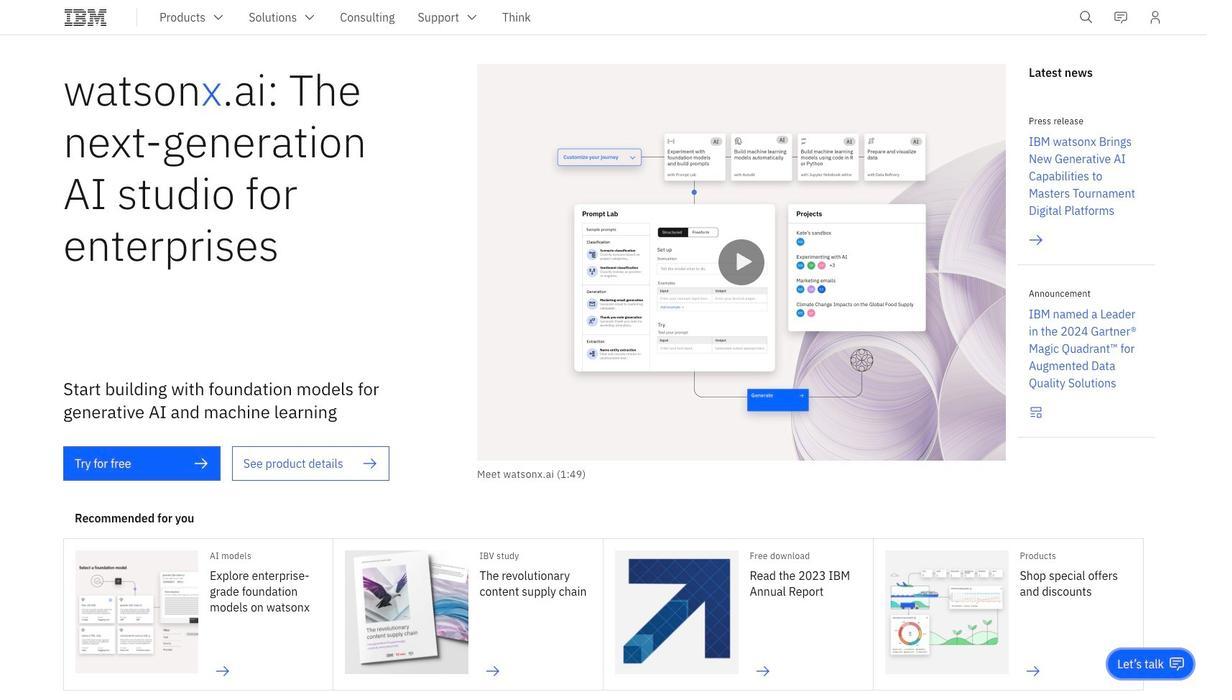 Task type: describe. For each thing, give the bounding box(es) containing it.
let's talk element
[[1118, 656, 1164, 672]]



